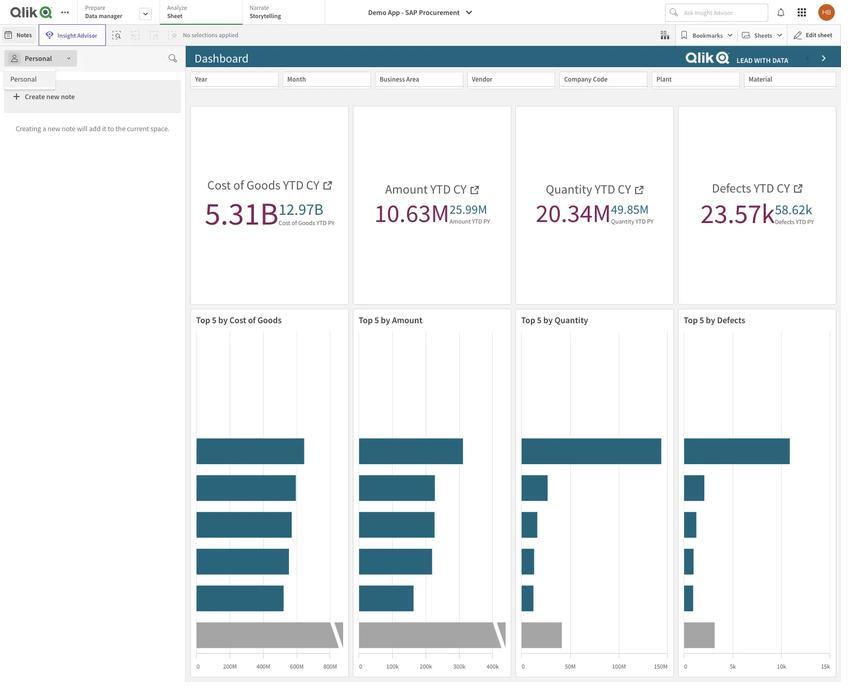 Task type: describe. For each thing, give the bounding box(es) containing it.
of inside the 5.31b 12.97b cost of goods ytd py
[[292, 219, 297, 227]]

top for top 5 by quantity
[[522, 315, 536, 326]]

sheet
[[167, 12, 183, 20]]

selections
[[192, 31, 218, 39]]

narrate storytelling
[[250, 4, 281, 20]]

by for amount
[[381, 315, 391, 326]]

procurement
[[419, 8, 460, 17]]

defects ytd cy
[[713, 180, 791, 196]]

business area element
[[380, 75, 420, 84]]

cy for 20.34m
[[618, 182, 632, 198]]

next sheet: cost of goods image
[[821, 54, 829, 63]]

quantity analysis image
[[636, 186, 644, 194]]

23.57k 58.62k defects ytd py
[[701, 196, 815, 230]]

cost of goods image
[[324, 182, 332, 190]]

defects inside "application"
[[718, 315, 746, 326]]

5 for quantity
[[538, 315, 542, 326]]

10.63m
[[375, 198, 450, 229]]

current
[[127, 124, 149, 133]]

the
[[116, 124, 126, 133]]

analyze
[[167, 4, 187, 11]]

bookmarks button
[[679, 27, 736, 43]]

23.57k
[[701, 196, 776, 230]]

area
[[407, 75, 420, 84]]

5 for cost
[[212, 315, 217, 326]]

0 vertical spatial amount
[[386, 182, 428, 198]]

ytd inside 23.57k 58.62k defects ytd py
[[797, 218, 807, 226]]

no
[[183, 31, 190, 39]]

0 vertical spatial cost
[[208, 177, 231, 193]]

create
[[25, 92, 45, 101]]

cost of goods ytd cy
[[208, 177, 320, 193]]

new inside "button"
[[46, 92, 60, 101]]

top 5 by cost of goods application
[[191, 309, 349, 678]]

applied
[[219, 31, 239, 39]]

10.63m 25.99m amount ytd py
[[375, 198, 491, 229]]

notes
[[17, 31, 32, 39]]

ytd inside 20.34m 49.85m quantity ytd py
[[636, 217, 646, 225]]

top for top 5 by defects
[[684, 315, 699, 326]]

by for quantity
[[544, 315, 553, 326]]

ytd inside 10.63m 25.99m amount ytd py
[[473, 217, 483, 225]]

material
[[750, 75, 773, 84]]

ytd left defective products 'image'
[[754, 180, 775, 196]]

0 vertical spatial goods
[[247, 177, 281, 193]]

quantity inside application
[[555, 315, 589, 326]]

edit sheet
[[807, 31, 833, 39]]

vendor element
[[472, 75, 493, 84]]

-
[[402, 8, 404, 17]]

sheets
[[755, 31, 773, 39]]

quantity inside 20.34m 49.85m quantity ytd py
[[612, 217, 635, 225]]

20.34m
[[536, 198, 612, 229]]

top 5 by quantity application
[[516, 309, 675, 678]]

prepare
[[85, 4, 106, 11]]

month
[[288, 75, 306, 84]]

year
[[195, 75, 208, 84]]

tab list containing prepare
[[77, 0, 329, 26]]

will
[[77, 124, 88, 133]]

by for defects
[[707, 315, 716, 326]]

create new note
[[25, 92, 75, 101]]

plant element
[[657, 75, 673, 84]]

create new note button
[[4, 80, 181, 113]]

demo app - sap procurement
[[369, 8, 460, 17]]

cy for 10.63m
[[454, 182, 467, 198]]

analyze sheet
[[167, 4, 187, 20]]

py inside the 5.31b 12.97b cost of goods ytd py
[[328, 219, 335, 227]]

10.63m application
[[353, 106, 512, 305]]

company
[[565, 75, 592, 84]]

code
[[594, 75, 608, 84]]

year element
[[195, 75, 208, 84]]

a
[[43, 124, 46, 133]]

personal menu
[[4, 69, 55, 89]]

top 5 by cost of goods
[[196, 315, 282, 326]]

month element
[[288, 75, 306, 84]]

0 vertical spatial of
[[234, 177, 244, 193]]

to
[[108, 124, 114, 133]]

5.31b
[[205, 193, 279, 233]]



Task type: locate. For each thing, give the bounding box(es) containing it.
0 vertical spatial quantity
[[546, 182, 593, 198]]

new
[[46, 92, 60, 101], [48, 124, 60, 133]]

order amount image
[[471, 186, 480, 194]]

ytd up 25.99m
[[431, 182, 451, 198]]

1 vertical spatial personal
[[10, 74, 37, 84]]

search notes image
[[169, 54, 177, 62]]

top 5 by quantity
[[522, 315, 589, 326]]

selections tool image
[[662, 31, 670, 39]]

py for 10.63m
[[484, 217, 491, 225]]

personal up the create
[[10, 74, 37, 84]]

storytelling
[[250, 12, 281, 20]]

by inside "application"
[[707, 315, 716, 326]]

5.31b application
[[0, 0, 842, 682], [191, 106, 349, 305]]

1 vertical spatial new
[[48, 124, 60, 133]]

demo app - sap procurement button
[[362, 4, 480, 21]]

narrate
[[250, 4, 269, 11]]

ytd down quantity analysis image
[[636, 217, 646, 225]]

2 top from the left
[[359, 315, 373, 326]]

0 vertical spatial defects
[[713, 180, 752, 196]]

py for 20.34m
[[648, 217, 654, 225]]

new right the create
[[46, 92, 60, 101]]

company code
[[565, 75, 608, 84]]

12.97b
[[279, 200, 324, 219]]

1 by from the left
[[219, 315, 228, 326]]

3 top from the left
[[522, 315, 536, 326]]

1 vertical spatial cost
[[279, 219, 291, 227]]

20.34m 49.85m quantity ytd py
[[536, 198, 654, 229]]

demo
[[369, 8, 387, 17]]

amount inside application
[[392, 315, 423, 326]]

4 by from the left
[[707, 315, 716, 326]]

cy for 23.57k
[[778, 180, 791, 196]]

1 vertical spatial quantity
[[612, 217, 635, 225]]

py for 23.57k
[[808, 218, 815, 226]]

py inside 10.63m 25.99m amount ytd py
[[484, 217, 491, 225]]

top 5 by amount application
[[353, 309, 512, 678]]

edit
[[807, 31, 817, 39]]

add
[[89, 124, 101, 133]]

sap
[[406, 8, 418, 17]]

tab list
[[77, 0, 329, 26]]

0 horizontal spatial of
[[234, 177, 244, 193]]

business area
[[380, 75, 420, 84]]

amount
[[386, 182, 428, 198], [450, 217, 471, 225], [392, 315, 423, 326]]

1 5 from the left
[[212, 315, 217, 326]]

4 top from the left
[[684, 315, 699, 326]]

2 vertical spatial goods
[[258, 315, 282, 326]]

note left the will
[[62, 124, 76, 133]]

58.62k
[[776, 201, 813, 218]]

goods
[[247, 177, 281, 193], [299, 219, 316, 227], [258, 315, 282, 326]]

edit sheet button
[[788, 24, 842, 46]]

cost
[[208, 177, 231, 193], [279, 219, 291, 227], [230, 315, 247, 326]]

note right the create
[[61, 92, 75, 101]]

manager
[[99, 12, 122, 20]]

plant
[[657, 75, 673, 84]]

ytd
[[283, 177, 304, 193], [754, 180, 775, 196], [431, 182, 451, 198], [595, 182, 616, 198], [473, 217, 483, 225], [636, 217, 646, 225], [797, 218, 807, 226], [317, 219, 327, 227]]

1 vertical spatial amount
[[450, 217, 471, 225]]

by
[[219, 315, 228, 326], [381, 315, 391, 326], [544, 315, 553, 326], [707, 315, 716, 326]]

cy inside "10.63m" application
[[454, 182, 467, 198]]

23.57k application
[[679, 106, 837, 305]]

cost inside application
[[230, 315, 247, 326]]

goods inside top 5 by cost of goods application
[[258, 315, 282, 326]]

2 vertical spatial cost
[[230, 315, 247, 326]]

49.85m
[[612, 201, 649, 217]]

defects
[[713, 180, 752, 196], [776, 218, 795, 226], [718, 315, 746, 326]]

top inside the 'top 5 by defects' "application"
[[684, 315, 699, 326]]

bookmarks
[[693, 31, 724, 39]]

by for cost
[[219, 315, 228, 326]]

3 by from the left
[[544, 315, 553, 326]]

creating
[[16, 124, 41, 133]]

app
[[388, 8, 400, 17]]

ytd down defective products 'image'
[[797, 218, 807, 226]]

goods inside the 5.31b 12.97b cost of goods ytd py
[[299, 219, 316, 227]]

prepare data manager
[[85, 4, 122, 20]]

2 vertical spatial amount
[[392, 315, 423, 326]]

amount inside 10.63m 25.99m amount ytd py
[[450, 217, 471, 225]]

defects inside 23.57k 58.62k defects ytd py
[[776, 218, 795, 226]]

cost inside the 5.31b 12.97b cost of goods ytd py
[[279, 219, 291, 227]]

creating a new note will add it to the current space.
[[16, 124, 170, 133]]

top
[[196, 315, 210, 326], [359, 315, 373, 326], [522, 315, 536, 326], [684, 315, 699, 326]]

5 inside "application"
[[700, 315, 705, 326]]

1 vertical spatial defects
[[776, 218, 795, 226]]

1 vertical spatial note
[[62, 124, 76, 133]]

25.99m
[[450, 201, 488, 217]]

of
[[234, 177, 244, 193], [292, 219, 297, 227], [248, 315, 256, 326]]

5.31b 12.97b cost of goods ytd py
[[205, 193, 335, 233]]

1 vertical spatial of
[[292, 219, 297, 227]]

2 vertical spatial quantity
[[555, 315, 589, 326]]

5
[[212, 315, 217, 326], [375, 315, 379, 326], [538, 315, 542, 326], [700, 315, 705, 326]]

top 5 by defects application
[[679, 309, 837, 678]]

py inside 23.57k 58.62k defects ytd py
[[808, 218, 815, 226]]

it
[[102, 124, 106, 133]]

quantity
[[546, 182, 593, 198], [612, 217, 635, 225], [555, 315, 589, 326]]

top 5 by defects
[[684, 315, 746, 326]]

company code element
[[565, 75, 608, 84]]

of inside application
[[248, 315, 256, 326]]

material element
[[750, 75, 773, 84]]

business
[[380, 75, 405, 84]]

3 5 from the left
[[538, 315, 542, 326]]

cy inside 20.34m application
[[618, 182, 632, 198]]

personal
[[25, 54, 52, 63], [10, 74, 37, 84]]

top for top 5 by cost of goods
[[196, 315, 210, 326]]

top inside top 5 by cost of goods application
[[196, 315, 210, 326]]

defective products image
[[795, 185, 803, 193]]

ytd up 49.85m
[[595, 182, 616, 198]]

1 top from the left
[[196, 315, 210, 326]]

sheet
[[819, 31, 833, 39]]

cy inside 23.57k application
[[778, 180, 791, 196]]

py inside 20.34m 49.85m quantity ytd py
[[648, 217, 654, 225]]

1 horizontal spatial of
[[248, 315, 256, 326]]

4 5 from the left
[[700, 315, 705, 326]]

2 horizontal spatial of
[[292, 219, 297, 227]]

space.
[[151, 124, 170, 133]]

amount ytd cy
[[386, 182, 467, 198]]

5 for defects
[[700, 315, 705, 326]]

top 5 by amount
[[359, 315, 423, 326]]

Ask Insight Advisor text field
[[683, 4, 769, 21]]

cy left quantity analysis image
[[618, 182, 632, 198]]

0 vertical spatial note
[[61, 92, 75, 101]]

ytd inside the 5.31b 12.97b cost of goods ytd py
[[317, 219, 327, 227]]

20.34m application
[[516, 106, 675, 305]]

0 vertical spatial personal
[[25, 54, 52, 63]]

cy left order amount icon
[[454, 182, 467, 198]]

vendor
[[472, 75, 493, 84]]

ytd up 12.97b
[[283, 177, 304, 193]]

py
[[484, 217, 491, 225], [648, 217, 654, 225], [808, 218, 815, 226], [328, 219, 335, 227]]

ytd down cost of goods icon
[[317, 219, 327, 227]]

quantity ytd cy
[[546, 182, 632, 198]]

cy left defective products 'image'
[[778, 180, 791, 196]]

note inside "button"
[[61, 92, 75, 101]]

sheets button
[[741, 27, 786, 43]]

1 vertical spatial goods
[[299, 219, 316, 227]]

personal up personal menu
[[25, 54, 52, 63]]

personal button
[[4, 50, 77, 67]]

notes button
[[2, 27, 36, 43]]

personal inside the personal button
[[25, 54, 52, 63]]

cy left cost of goods icon
[[306, 177, 320, 193]]

2 5 from the left
[[375, 315, 379, 326]]

note
[[61, 92, 75, 101], [62, 124, 76, 133]]

new right 'a'
[[48, 124, 60, 133]]

top for top 5 by amount
[[359, 315, 373, 326]]

2 vertical spatial defects
[[718, 315, 746, 326]]

5 for amount
[[375, 315, 379, 326]]

data
[[85, 12, 98, 20]]

2 by from the left
[[381, 315, 391, 326]]

personal inside personal menu
[[10, 74, 37, 84]]

cy
[[306, 177, 320, 193], [778, 180, 791, 196], [454, 182, 467, 198], [618, 182, 632, 198]]

0 vertical spatial new
[[46, 92, 60, 101]]

ytd down order amount icon
[[473, 217, 483, 225]]

no selections applied
[[183, 31, 239, 39]]

2 vertical spatial of
[[248, 315, 256, 326]]



Task type: vqa. For each thing, say whether or not it's contained in the screenshot.
multiple in the top left of the page
no



